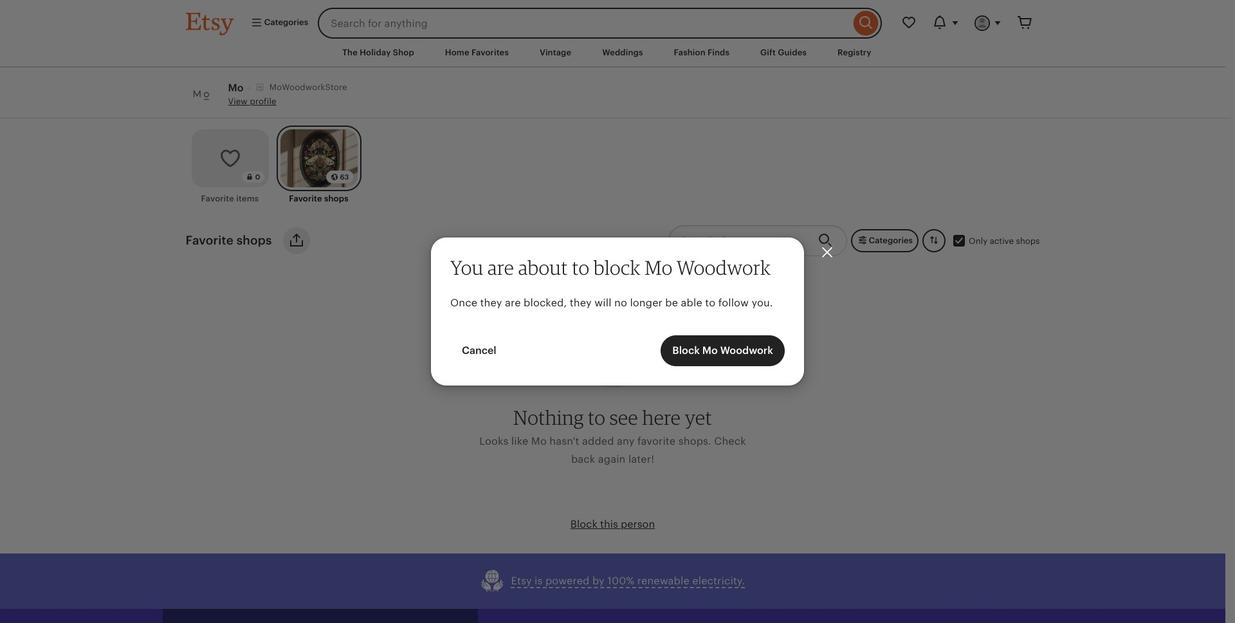 Task type: locate. For each thing, give the bounding box(es) containing it.
1 horizontal spatial shops
[[324, 194, 349, 204]]

shops down 63
[[324, 194, 349, 204]]

favorite for 63
[[289, 194, 322, 204]]

shops
[[324, 194, 349, 204], [237, 234, 272, 247], [1017, 236, 1041, 246]]

0 vertical spatial woodwork
[[677, 256, 771, 280]]

to up added
[[588, 406, 606, 430]]

favorite for 0
[[201, 194, 234, 204]]

1 they from the left
[[481, 297, 503, 309]]

0 horizontal spatial shops
[[237, 234, 272, 247]]

mowoodworkstore image
[[254, 82, 266, 93]]

2 horizontal spatial shops
[[1017, 236, 1041, 246]]

yet
[[685, 406, 713, 430]]

0 vertical spatial to
[[572, 256, 590, 280]]

100%
[[608, 575, 635, 587]]

cancel button
[[451, 335, 508, 366]]

etsy is powered by 100% renewable electricity. button
[[481, 569, 746, 593]]

mowoodworkstore
[[270, 82, 347, 92]]

2 they from the left
[[570, 297, 592, 309]]

are
[[488, 256, 514, 280], [505, 297, 521, 309]]

block for block this person
[[571, 518, 598, 530]]

block
[[673, 344, 700, 356], [571, 518, 598, 530]]

you are about to block mo woodwork
[[451, 256, 771, 280]]

looks
[[480, 435, 509, 448]]

shops.
[[679, 435, 712, 448]]

2 vertical spatial to
[[588, 406, 606, 430]]

blocked,
[[524, 297, 567, 309]]

block left this
[[571, 518, 598, 530]]

1 horizontal spatial block
[[673, 344, 700, 356]]

they left the will
[[570, 297, 592, 309]]

mo right like
[[532, 435, 547, 448]]

0 horizontal spatial block
[[571, 518, 598, 530]]

favorite shops
[[289, 194, 349, 204], [186, 234, 272, 247]]

block down able
[[673, 344, 700, 356]]

1 vertical spatial to
[[706, 297, 716, 309]]

mo
[[228, 82, 244, 94], [645, 256, 673, 280], [703, 344, 718, 356], [532, 435, 547, 448]]

favorite
[[201, 194, 234, 204], [289, 194, 322, 204], [186, 234, 234, 247]]

no
[[615, 297, 628, 309]]

favorite shops down 63
[[289, 194, 349, 204]]

1 vertical spatial block
[[571, 518, 598, 530]]

hasn't
[[550, 435, 580, 448]]

mowoodworkstore link
[[254, 82, 347, 95]]

block this person
[[571, 518, 655, 530]]

follow
[[719, 297, 749, 309]]

to
[[572, 256, 590, 280], [706, 297, 716, 309], [588, 406, 606, 430]]

only active shops
[[970, 236, 1041, 246]]

0
[[255, 173, 260, 181]]

favorite left items
[[201, 194, 234, 204]]

1 horizontal spatial favorite shops
[[289, 194, 349, 204]]

block for block mo woodwork
[[673, 344, 700, 356]]

are right you
[[488, 256, 514, 280]]

like
[[512, 435, 529, 448]]

view profile link
[[228, 97, 277, 106]]

1 vertical spatial woodwork
[[721, 344, 774, 356]]

etsy
[[512, 575, 532, 587]]

banner
[[163, 0, 1064, 39]]

view
[[228, 97, 248, 106]]

shops right active
[[1017, 236, 1041, 246]]

woodwork inside button
[[721, 344, 774, 356]]

favorite right items
[[289, 194, 322, 204]]

menu bar
[[163, 39, 1064, 68]]

woodwork
[[677, 256, 771, 280], [721, 344, 774, 356]]

mo down able
[[703, 344, 718, 356]]

0 horizontal spatial they
[[481, 297, 503, 309]]

footer element
[[478, 609, 1064, 623]]

you
[[451, 256, 484, 280]]

shops down items
[[237, 234, 272, 247]]

are left blocked,
[[505, 297, 521, 309]]

to right able
[[706, 297, 716, 309]]

0 vertical spatial are
[[488, 256, 514, 280]]

1 horizontal spatial they
[[570, 297, 592, 309]]

woodwork down follow
[[721, 344, 774, 356]]

0 horizontal spatial favorite shops
[[186, 234, 272, 247]]

favorite
[[638, 435, 676, 448]]

about
[[519, 256, 568, 280]]

to left 'block'
[[572, 256, 590, 280]]

will
[[595, 297, 612, 309]]

profile
[[250, 97, 277, 106]]

powered
[[546, 575, 590, 587]]

active
[[990, 236, 1015, 246]]

woodwork up follow
[[677, 256, 771, 280]]

they right once
[[481, 297, 503, 309]]

mo up view
[[228, 82, 244, 94]]

favorite down favorite items
[[186, 234, 234, 247]]

block mo woodwork button
[[661, 335, 785, 366]]

favorite shops down favorite items
[[186, 234, 272, 247]]

later!
[[629, 453, 655, 465]]

1 vertical spatial favorite shops
[[186, 234, 272, 247]]

added
[[583, 435, 615, 448]]

view profile
[[228, 97, 277, 106]]

electricity.
[[693, 575, 746, 587]]

they
[[481, 297, 503, 309], [570, 297, 592, 309]]

by
[[593, 575, 605, 587]]

see
[[610, 406, 639, 430]]

None search field
[[318, 8, 882, 39]]

0 vertical spatial block
[[673, 344, 700, 356]]

block inside block mo woodwork button
[[673, 344, 700, 356]]



Task type: describe. For each thing, give the bounding box(es) containing it.
etsy is powered by 100% renewable electricity.
[[512, 575, 746, 587]]

items
[[236, 194, 259, 204]]

once they are blocked, they will no longer be able to follow you.
[[451, 297, 774, 309]]

Search shops text field
[[669, 226, 809, 256]]

renewable
[[638, 575, 690, 587]]

you are about to block mo woodwork dialog
[[0, 0, 1236, 623]]

to inside the nothing to see here yet looks like mo hasn't added any favorite shops. check back again later!
[[588, 406, 606, 430]]

this
[[601, 518, 619, 530]]

any
[[617, 435, 635, 448]]

63
[[340, 173, 349, 181]]

mo inside block mo woodwork button
[[703, 344, 718, 356]]

1 vertical spatial are
[[505, 297, 521, 309]]

is
[[535, 575, 543, 587]]

mo inside the nothing to see here yet looks like mo hasn't added any favorite shops. check back again later!
[[532, 435, 547, 448]]

here
[[643, 406, 681, 430]]

person
[[621, 518, 655, 530]]

again
[[599, 453, 626, 465]]

cancel
[[462, 344, 497, 356]]

block
[[594, 256, 641, 280]]

able
[[681, 297, 703, 309]]

you.
[[752, 297, 774, 309]]

only
[[970, 236, 988, 246]]

longer
[[630, 297, 663, 309]]

nothing
[[514, 406, 584, 430]]

back
[[572, 453, 596, 465]]

check
[[715, 435, 747, 448]]

block mo woodwork
[[673, 344, 774, 356]]

nothing to see here yet looks like mo hasn't added any favorite shops. check back again later!
[[480, 406, 747, 465]]

favorite items
[[201, 194, 259, 204]]

block this person button
[[571, 518, 655, 530]]

0 vertical spatial favorite shops
[[289, 194, 349, 204]]

once
[[451, 297, 478, 309]]

be
[[666, 297, 679, 309]]

mo up "longer"
[[645, 256, 673, 280]]



Task type: vqa. For each thing, say whether or not it's contained in the screenshot.
Sellers. on the bottom right
no



